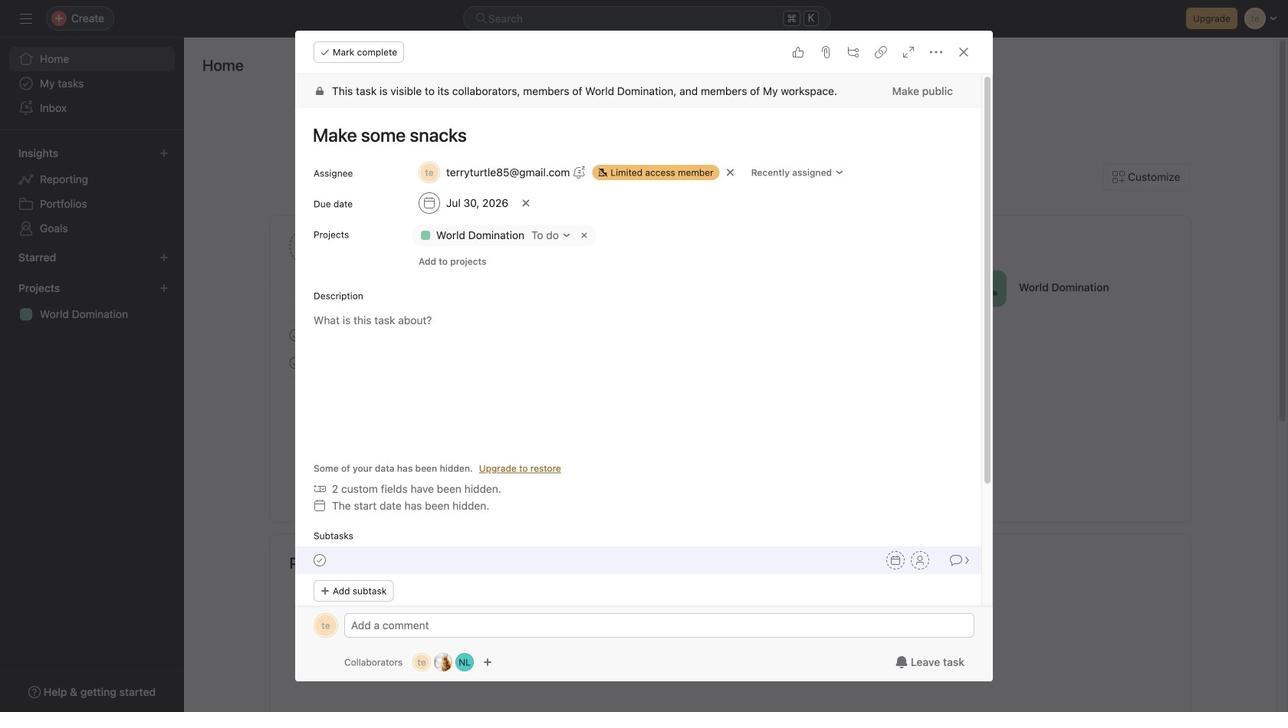 Task type: describe. For each thing, give the bounding box(es) containing it.
main content inside make some snacks dialog
[[295, 74, 982, 713]]

make some snacks dialog
[[295, 31, 993, 713]]

list item inside make some snacks dialog
[[295, 547, 982, 575]]

remove assignee image
[[726, 168, 735, 177]]

global element
[[0, 38, 184, 130]]

insights element
[[0, 140, 184, 244]]

rocket image
[[980, 280, 998, 298]]

add or remove collaborators image
[[456, 654, 474, 672]]

copy task link image
[[875, 46, 888, 58]]

0 vertical spatial task name text field
[[303, 117, 963, 153]]

1 horizontal spatial add or remove collaborators image
[[483, 658, 493, 667]]



Task type: vqa. For each thing, say whether or not it's contained in the screenshot.
board icon
no



Task type: locate. For each thing, give the bounding box(es) containing it.
mark complete image for the bottom the task name text field
[[311, 552, 329, 570]]

hide sidebar image
[[20, 12, 32, 25]]

2 vertical spatial mark complete image
[[311, 552, 329, 570]]

attachments: add a file to this task, make some snacks image
[[820, 46, 832, 58]]

main content
[[295, 74, 982, 713]]

1 horizontal spatial mark complete checkbox
[[311, 552, 329, 570]]

list item
[[762, 270, 800, 308], [295, 547, 982, 575]]

projects element
[[0, 275, 184, 330]]

close task pane image
[[958, 46, 970, 58]]

0 vertical spatial list item
[[762, 270, 800, 308]]

0 vertical spatial mark complete checkbox
[[287, 326, 305, 345]]

0 vertical spatial mark complete image
[[287, 326, 305, 345]]

Task Name text field
[[303, 117, 963, 153], [331, 552, 381, 569]]

add or remove collaborators image
[[434, 654, 453, 672], [483, 658, 493, 667]]

1 vertical spatial mark complete checkbox
[[311, 552, 329, 570]]

add or remove collaborators image left add or remove collaborators image
[[434, 654, 453, 672]]

remove image
[[578, 229, 591, 242]]

1 vertical spatial task name text field
[[331, 552, 381, 569]]

add or remove collaborators image right add or remove collaborators image
[[483, 658, 493, 667]]

mark complete checkbox for mark complete option
[[287, 326, 305, 345]]

mark complete checkbox inside list item
[[311, 552, 329, 570]]

add profile photo image
[[290, 229, 326, 265]]

add subtask image
[[848, 46, 860, 58]]

more actions for this task image
[[930, 46, 943, 58]]

mark complete image
[[287, 326, 305, 345], [287, 354, 305, 372], [311, 552, 329, 570]]

mark complete checkbox for the bottom the task name text field
[[311, 552, 329, 570]]

Mark complete checkbox
[[287, 326, 305, 345], [311, 552, 329, 570]]

full screen image
[[903, 46, 915, 58]]

Mark complete checkbox
[[287, 354, 305, 372]]

0 horizontal spatial add or remove collaborators image
[[434, 654, 453, 672]]

0 horizontal spatial mark complete checkbox
[[287, 326, 305, 345]]

1 vertical spatial mark complete image
[[287, 354, 305, 372]]

mark complete image for mark complete option
[[287, 326, 305, 345]]

1 vertical spatial list item
[[295, 547, 982, 575]]

0 likes. click to like this task image
[[792, 46, 805, 58]]

clear due date image
[[522, 199, 531, 208]]



